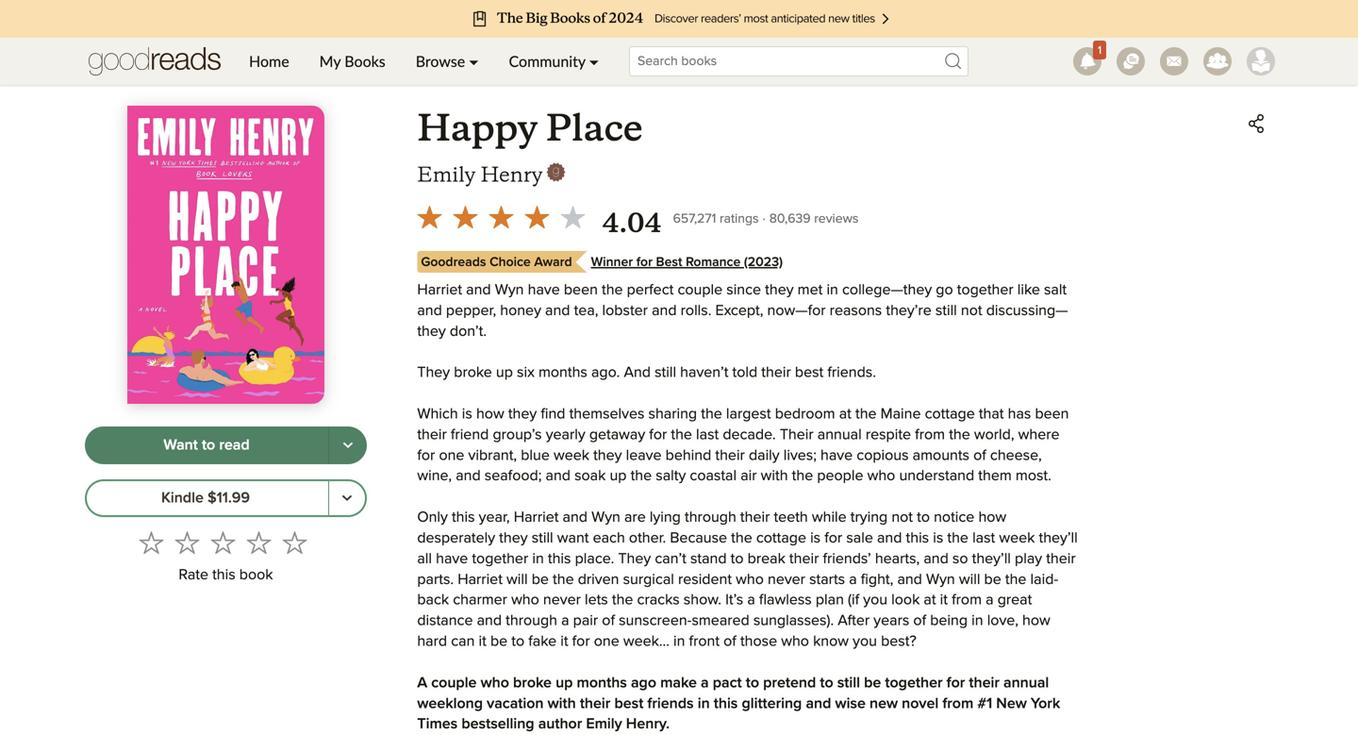 Task type: locate. For each thing, give the bounding box(es) containing it.
rate
[[179, 568, 208, 583]]

flawless
[[759, 593, 812, 608]]

0 vertical spatial last
[[696, 427, 719, 442]]

tea,
[[574, 303, 599, 318]]

best down the ago
[[615, 696, 644, 711]]

0 vertical spatial wyn
[[495, 283, 524, 298]]

it up being
[[940, 593, 948, 608]]

together down year,
[[472, 551, 529, 566]]

1 vertical spatial together
[[472, 551, 529, 566]]

1 horizontal spatial last
[[973, 531, 996, 546]]

has
[[1008, 407, 1032, 422]]

0 horizontal spatial last
[[696, 427, 719, 442]]

one inside only this year, harriet and wyn are lying through their teeth while trying not to notice how desperately they still want each other. because the cottage is for sale and this is the last week they'll all have together in this place. they can't stand to break their friends' hearts, and so they'll play their parts. harriet will be the driven surgical resident who never starts a fight, and wyn will be the laid- back charmer who never lets the cracks show. it's a flawless plan (if you look at it from a great distance and through a pair of sunscreen-smeared sunglasses). after years of being in love, how hard can it be to fake it for one week… in front of those who know you best?
[[594, 634, 620, 649]]

2 horizontal spatial have
[[821, 448, 853, 463]]

0 vertical spatial harriet
[[417, 283, 462, 298]]

2 vertical spatial how
[[1023, 613, 1051, 629]]

how right notice
[[979, 510, 1007, 525]]

2 ▾ from the left
[[590, 52, 599, 70]]

last down notice
[[973, 531, 996, 546]]

harriet down goodreads
[[417, 283, 462, 298]]

their right the 'told'
[[762, 365, 791, 380]]

1 vertical spatial week
[[1000, 531, 1035, 546]]

and
[[624, 365, 651, 380]]

to left read
[[202, 438, 215, 453]]

how inside which is how they find themselves sharing the largest bedroom at the maine cottage that has been their friend group's yearly getaway for the last decade. their annual respite from the world, where for one vibrant, blue week they leave behind their daily lives; have copious amounts of cheese, wine, and seafood; and soak up the salty coastal air with the people who understand them most.
[[476, 407, 505, 422]]

0 horizontal spatial they'll
[[972, 551, 1011, 566]]

1 horizontal spatial they
[[618, 551, 651, 566]]

not inside harriet and wyn have been the perfect couple since they met in college—they go together like salt and pepper, honey and tea, lobster and rolls. except, now—for reasons they're still not discussing— they don't.
[[961, 303, 983, 318]]

have inside only this year, harriet and wyn are lying through their teeth while trying not to notice how desperately they still want each other. because the cottage is for sale and this is the last week they'll all have together in this place. they can't stand to break their friends' hearts, and so they'll play their parts. harriet will be the driven surgical resident who never starts a fight, and wyn will be the laid- back charmer who never lets the cracks show. it's a flawless plan (if you look at it from a great distance and through a pair of sunscreen-smeared sunglasses). after years of being in love, how hard can it be to fake it for one week… in front of those who know you best?
[[436, 551, 468, 566]]

week…
[[624, 634, 670, 649]]

the up the 'behind'
[[671, 427, 693, 442]]

annual
[[818, 427, 862, 442], [1004, 675, 1049, 691]]

together right go
[[957, 283, 1014, 298]]

bedroom
[[775, 407, 836, 422]]

look
[[892, 593, 920, 608]]

0 vertical spatial cottage
[[925, 407, 975, 422]]

them
[[979, 469, 1012, 484]]

1 vertical spatial wyn
[[592, 510, 621, 525]]

coastal
[[690, 469, 737, 484]]

pretend
[[763, 675, 816, 691]]

they down year,
[[499, 531, 528, 546]]

0 horizontal spatial wyn
[[495, 283, 524, 298]]

been up the tea,
[[564, 283, 598, 298]]

cottage down teeth
[[757, 531, 807, 546]]

they down the other.
[[618, 551, 651, 566]]

1 horizontal spatial broke
[[513, 675, 552, 691]]

winner for best romance (2023) link
[[591, 254, 783, 269]]

at right look
[[924, 593, 937, 608]]

0 vertical spatial best
[[795, 365, 824, 380]]

their up starts
[[790, 551, 819, 566]]

2 vertical spatial up
[[556, 675, 573, 691]]

together inside only this year, harriet and wyn are lying through their teeth while trying not to notice how desperately they still want each other. because the cottage is for sale and this is the last week they'll all have together in this place. they can't stand to break their friends' hearts, and so they'll play their parts. harriet will be the driven surgical resident who never starts a fight, and wyn will be the laid- back charmer who never lets the cracks show. it's a flawless plan (if you look at it from a great distance and through a pair of sunscreen-smeared sunglasses). after years of being in love, how hard can it be to fake it for one week… in front of those who know you best?
[[472, 551, 529, 566]]

they
[[765, 283, 794, 298], [417, 324, 446, 339], [508, 407, 537, 422], [594, 448, 622, 463], [499, 531, 528, 546]]

parts.
[[417, 572, 454, 587]]

0 horizontal spatial best
[[615, 696, 644, 711]]

1 horizontal spatial couple
[[678, 283, 723, 298]]

0 horizontal spatial have
[[436, 551, 468, 566]]

0 vertical spatial together
[[957, 283, 1014, 298]]

1 horizontal spatial been
[[1036, 407, 1070, 422]]

1 vertical spatial from
[[952, 593, 982, 608]]

is down notice
[[933, 531, 944, 546]]

0 vertical spatial with
[[761, 469, 788, 484]]

#1
[[978, 696, 993, 711]]

2 vertical spatial have
[[436, 551, 468, 566]]

resident
[[678, 572, 732, 587]]

1 horizontal spatial together
[[885, 675, 943, 691]]

0 vertical spatial not
[[961, 303, 983, 318]]

0 vertical spatial broke
[[454, 365, 492, 380]]

amounts
[[913, 448, 970, 463]]

1 vertical spatial one
[[594, 634, 620, 649]]

0 vertical spatial at
[[840, 407, 852, 422]]

been inside harriet and wyn have been the perfect couple since they met in college—they go together like salt and pepper, honey and tea, lobster and rolls. except, now—for reasons they're still not discussing— they don't.
[[564, 283, 598, 298]]

2 vertical spatial from
[[943, 696, 974, 711]]

None search field
[[614, 46, 984, 76]]

1 vertical spatial they'll
[[972, 551, 1011, 566]]

rate 2 out of 5 image
[[175, 530, 200, 555]]

0 vertical spatial have
[[528, 283, 560, 298]]

1 horizontal spatial how
[[979, 510, 1007, 525]]

only this year, harriet and wyn are lying through their teeth while trying not to notice how desperately they still want each other. because the cottage is for sale and this is the last week they'll all have together in this place. they can't stand to break their friends' hearts, and so they'll play their parts. harriet will be the driven surgical resident who never starts a fight, and wyn will be the laid- back charmer who never lets the cracks show. it's a flawless plan (if you look at it from a great distance and through a pair of sunscreen-smeared sunglasses). after years of being in love, how hard can it be to fake it for one week… in front of those who know you best?
[[417, 510, 1078, 649]]

goodreads author image
[[547, 163, 566, 182]]

kindle $11.99
[[161, 491, 250, 506]]

week down yearly
[[554, 448, 590, 463]]

1 ▾ from the left
[[469, 52, 479, 70]]

book title: happy place element
[[417, 105, 643, 151]]

driven
[[578, 572, 619, 587]]

0 horizontal spatial how
[[476, 407, 505, 422]]

rating 4.04 out of 5 image
[[412, 199, 591, 235]]

the down 'leave'
[[631, 469, 652, 484]]

1 horizontal spatial up
[[556, 675, 573, 691]]

0 vertical spatial emily
[[417, 162, 476, 187]]

how up friend
[[476, 407, 505, 422]]

still
[[936, 303, 958, 318], [655, 365, 677, 380], [532, 531, 554, 546], [838, 675, 861, 691]]

browse ▾
[[416, 52, 479, 70]]

still down go
[[936, 303, 958, 318]]

up right soak
[[610, 469, 627, 484]]

to right stand
[[731, 551, 744, 566]]

0 horizontal spatial one
[[439, 448, 465, 463]]

1 vertical spatial annual
[[1004, 675, 1049, 691]]

be left driven
[[532, 572, 549, 587]]

(if
[[848, 593, 860, 608]]

0 horizontal spatial couple
[[431, 675, 477, 691]]

where
[[1019, 427, 1060, 442]]

still right and
[[655, 365, 677, 380]]

1 vertical spatial been
[[1036, 407, 1070, 422]]

2 horizontal spatial together
[[957, 283, 1014, 298]]

from inside which is how they find themselves sharing the largest bedroom at the maine cottage that has been their friend group's yearly getaway for the last decade. their annual respite from the world, where for one vibrant, blue week they leave behind their daily lives; have copious amounts of cheese, wine, and seafood; and soak up the salty coastal air with the people who understand them most.
[[915, 427, 946, 442]]

community ▾ link
[[494, 38, 614, 85]]

through up because
[[685, 510, 737, 525]]

of
[[974, 448, 987, 463], [602, 613, 615, 629], [914, 613, 927, 629], [724, 634, 737, 649]]

most.
[[1016, 469, 1052, 484]]

will down so
[[959, 572, 981, 587]]

times
[[417, 717, 458, 732]]

0 vertical spatial from
[[915, 427, 946, 442]]

my books link
[[304, 38, 401, 85]]

1 horizontal spatial will
[[959, 572, 981, 587]]

annual up new
[[1004, 675, 1049, 691]]

1 horizontal spatial annual
[[1004, 675, 1049, 691]]

they inside only this year, harriet and wyn are lying through their teeth while trying not to notice how desperately they still want each other. because the cottage is for sale and this is the last week they'll all have together in this place. they can't stand to break their friends' hearts, and so they'll play their parts. harriet will be the driven surgical resident who never starts a fight, and wyn will be the laid- back charmer who never lets the cracks show. it's a flawless plan (if you look at it from a great distance and through a pair of sunscreen-smeared sunglasses). after years of being in love, how hard can it be to fake it for one week… in front of those who know you best?
[[618, 551, 651, 566]]

you down fight,
[[864, 593, 888, 608]]

0 horizontal spatial emily
[[417, 162, 476, 187]]

months right six
[[539, 365, 588, 380]]

been
[[564, 283, 598, 298], [1036, 407, 1070, 422]]

week
[[554, 448, 590, 463], [1000, 531, 1035, 546]]

happy place
[[417, 105, 643, 151]]

their up the author
[[580, 696, 611, 711]]

this up desperately
[[452, 510, 475, 525]]

have inside which is how they find themselves sharing the largest bedroom at the maine cottage that has been their friend group's yearly getaway for the last decade. their annual respite from the world, where for one vibrant, blue week they leave behind their daily lives; have copious amounts of cheese, wine, and seafood; and soak up the salty coastal air with the people who understand them most.
[[821, 448, 853, 463]]

2 will from the left
[[959, 572, 981, 587]]

week up play
[[1000, 531, 1035, 546]]

they
[[417, 365, 450, 380], [618, 551, 651, 566]]

is inside which is how they find themselves sharing the largest bedroom at the maine cottage that has been their friend group's yearly getaway for the last decade. their annual respite from the world, where for one vibrant, blue week they leave behind their daily lives; have copious amounts of cheese, wine, and seafood; and soak up the salty coastal air with the people who understand them most.
[[462, 407, 473, 422]]

▾ inside 'link'
[[469, 52, 479, 70]]

657,271 ratings and 80,639 reviews figure
[[673, 207, 859, 229]]

best inside a couple who broke up months ago make a pact to pretend to still be together for their annual weeklong vacation with their best friends in this glittering and wise new novel from #1 new york times bestselling author emily henry.
[[615, 696, 644, 711]]

1 horizontal spatial emily
[[586, 717, 622, 732]]

and down charmer
[[477, 613, 502, 629]]

will up charmer
[[507, 572, 528, 587]]

1 vertical spatial never
[[543, 593, 581, 608]]

2 horizontal spatial is
[[933, 531, 944, 546]]

1 vertical spatial have
[[821, 448, 853, 463]]

1 vertical spatial up
[[610, 469, 627, 484]]

browse ▾ link
[[401, 38, 494, 85]]

themselves
[[570, 407, 645, 422]]

0 horizontal spatial through
[[506, 613, 558, 629]]

0 horizontal spatial week
[[554, 448, 590, 463]]

and down vibrant,
[[456, 469, 481, 484]]

surgical
[[623, 572, 675, 587]]

since
[[727, 283, 762, 298]]

week inside which is how they find themselves sharing the largest bedroom at the maine cottage that has been their friend group's yearly getaway for the last decade. their annual respite from the world, where for one vibrant, blue week they leave behind their daily lives; have copious amounts of cheese, wine, and seafood; and soak up the salty coastal air with the people who understand them most.
[[554, 448, 590, 463]]

been inside which is how they find themselves sharing the largest bedroom at the maine cottage that has been their friend group's yearly getaway for the last decade. their annual respite from the world, where for one vibrant, blue week they leave behind their daily lives; have copious amounts of cheese, wine, and seafood; and soak up the salty coastal air with the people who understand them most.
[[1036, 407, 1070, 422]]

their up 'laid-'
[[1047, 551, 1076, 566]]

annual down the bedroom
[[818, 427, 862, 442]]

told
[[733, 365, 758, 380]]

advertisement element
[[336, 0, 1023, 73]]

in right friends
[[698, 696, 710, 711]]

rate 3 out of 5 image
[[211, 530, 235, 555]]

2 vertical spatial together
[[885, 675, 943, 691]]

they up "group's"
[[508, 407, 537, 422]]

want to read
[[163, 438, 250, 453]]

who up vacation
[[481, 675, 509, 691]]

is up friend
[[462, 407, 473, 422]]

reasons
[[830, 303, 882, 318]]

rate 5 out of 5 image
[[283, 530, 307, 555]]

through up the fake
[[506, 613, 558, 629]]

wise
[[836, 696, 866, 711]]

couple
[[678, 283, 723, 298], [431, 675, 477, 691]]

1 horizontal spatial have
[[528, 283, 560, 298]]

wyn up honey
[[495, 283, 524, 298]]

couple up "rolls."
[[678, 283, 723, 298]]

this down want
[[548, 551, 571, 566]]

broke up vacation
[[513, 675, 552, 691]]

they up which
[[417, 365, 450, 380]]

0 vertical spatial week
[[554, 448, 590, 463]]

1 vertical spatial not
[[892, 510, 913, 525]]

this
[[452, 510, 475, 525], [906, 531, 930, 546], [548, 551, 571, 566], [212, 568, 236, 583], [714, 696, 738, 711]]

back
[[417, 593, 449, 608]]

go
[[936, 283, 954, 298]]

one inside which is how they find themselves sharing the largest bedroom at the maine cottage that has been their friend group's yearly getaway for the last decade. their annual respite from the world, where for one vibrant, blue week they leave behind their daily lives; have copious amounts of cheese, wine, and seafood; and soak up the salty coastal air with the people who understand them most.
[[439, 448, 465, 463]]

from left #1
[[943, 696, 974, 711]]

starts
[[810, 572, 846, 587]]

at inside only this year, harriet and wyn are lying through their teeth while trying not to notice how desperately they still want each other. because the cottage is for sale and this is the last week they'll all have together in this place. they can't stand to break their friends' hearts, and so they'll play their parts. harriet will be the driven surgical resident who never starts a fight, and wyn will be the laid- back charmer who never lets the cracks show. it's a flawless plan (if you look at it from a great distance and through a pair of sunscreen-smeared sunglasses). after years of being in love, how hard can it be to fake it for one week… in front of those who know you best?
[[924, 593, 937, 608]]

0 horizontal spatial will
[[507, 572, 528, 587]]

the up respite
[[856, 407, 877, 422]]

and up pepper,
[[466, 283, 491, 298]]

months inside a couple who broke up months ago make a pact to pretend to still be together for their annual weeklong vacation with their best friends in this glittering and wise new novel from #1 new york times bestselling author emily henry.
[[577, 675, 627, 691]]

and left pepper,
[[417, 303, 442, 318]]

a left pact on the bottom right of page
[[701, 675, 709, 691]]

college—they
[[843, 283, 932, 298]]

last up the 'behind'
[[696, 427, 719, 442]]

4.04
[[602, 206, 662, 239]]

they'll right so
[[972, 551, 1011, 566]]

▾ right community
[[590, 52, 599, 70]]

in right the met
[[827, 283, 839, 298]]

copious
[[857, 448, 909, 463]]

2 horizontal spatial up
[[610, 469, 627, 484]]

they inside only this year, harriet and wyn are lying through their teeth while trying not to notice how desperately they still want each other. because the cottage is for sale and this is the last week they'll all have together in this place. they can't stand to break their friends' hearts, and so they'll play their parts. harriet will be the driven surgical resident who never starts a fight, and wyn will be the laid- back charmer who never lets the cracks show. it's a flawless plan (if you look at it from a great distance and through a pair of sunscreen-smeared sunglasses). after years of being in love, how hard can it be to fake it for one week… in front of those who know you best?
[[499, 531, 528, 546]]

to
[[202, 438, 215, 453], [917, 510, 930, 525], [731, 551, 744, 566], [512, 634, 525, 649], [746, 675, 760, 691], [820, 675, 834, 691]]

the up so
[[948, 531, 969, 546]]

stand
[[691, 551, 727, 566]]

they'll up play
[[1039, 531, 1078, 546]]

average rating of 4.04 stars. figure
[[412, 199, 673, 241]]

0 vertical spatial up
[[496, 365, 513, 380]]

broke down don't.
[[454, 365, 492, 380]]

0 horizontal spatial not
[[892, 510, 913, 525]]

a
[[849, 572, 857, 587], [748, 593, 756, 608], [986, 593, 994, 608], [562, 613, 569, 629], [701, 675, 709, 691]]

▾ for browse ▾
[[469, 52, 479, 70]]

years
[[874, 613, 910, 629]]

with up the author
[[548, 696, 576, 711]]

657,271 ratings
[[673, 212, 759, 226]]

0 horizontal spatial up
[[496, 365, 513, 380]]

author
[[538, 717, 582, 732]]

kindle $11.99 link
[[85, 479, 329, 517]]

1 vertical spatial broke
[[513, 675, 552, 691]]

rolls.
[[681, 303, 712, 318]]

at inside which is how they find themselves sharing the largest bedroom at the maine cottage that has been their friend group's yearly getaway for the last decade. their annual respite from the world, where for one vibrant, blue week they leave behind their daily lives; have copious amounts of cheese, wine, and seafood; and soak up the salty coastal air with the people who understand them most.
[[840, 407, 852, 422]]

0 horizontal spatial never
[[543, 593, 581, 608]]

york
[[1031, 696, 1061, 711]]

1 vertical spatial at
[[924, 593, 937, 608]]

have inside harriet and wyn have been the perfect couple since they met in college—they go together like salt and pepper, honey and tea, lobster and rolls. except, now—for reasons they're still not discussing— they don't.
[[528, 283, 560, 298]]

only
[[417, 510, 448, 525]]

of inside which is how they find themselves sharing the largest bedroom at the maine cottage that has been their friend group's yearly getaway for the last decade. their annual respite from the world, where for one vibrant, blue week they leave behind their daily lives; have copious amounts of cheese, wine, and seafood; and soak up the salty coastal air with the people who understand them most.
[[974, 448, 987, 463]]

1 vertical spatial with
[[548, 696, 576, 711]]

0 horizontal spatial been
[[564, 283, 598, 298]]

charmer
[[453, 593, 508, 608]]

have down the award
[[528, 283, 560, 298]]

1 horizontal spatial ▾
[[590, 52, 599, 70]]

0 vertical spatial through
[[685, 510, 737, 525]]

and up hearts,
[[877, 531, 902, 546]]

best up the bedroom
[[795, 365, 824, 380]]

1 horizontal spatial week
[[1000, 531, 1035, 546]]

up left six
[[496, 365, 513, 380]]

emily down the happy at the left top
[[417, 162, 476, 187]]

in inside harriet and wyn have been the perfect couple since they met in college—they go together like salt and pepper, honey and tea, lobster and rolls. except, now—for reasons they're still not discussing— they don't.
[[827, 283, 839, 298]]

last
[[696, 427, 719, 442], [973, 531, 996, 546]]

never up pair
[[543, 593, 581, 608]]

from inside only this year, harriet and wyn are lying through their teeth while trying not to notice how desperately they still want each other. because the cottage is for sale and this is the last week they'll all have together in this place. they can't stand to break their friends' hearts, and so they'll play their parts. harriet will be the driven surgical resident who never starts a fight, and wyn will be the laid- back charmer who never lets the cracks show. it's a flawless plan (if you look at it from a great distance and through a pair of sunscreen-smeared sunglasses). after years of being in love, how hard can it be to fake it for one week… in front of those who know you best?
[[952, 593, 982, 608]]

winner for best romance (2023)
[[591, 256, 783, 269]]

last inside which is how they find themselves sharing the largest bedroom at the maine cottage that has been their friend group's yearly getaway for the last decade. their annual respite from the world, where for one vibrant, blue week they leave behind their daily lives; have copious amounts of cheese, wine, and seafood; and soak up the salty coastal air with the people who understand them most.
[[696, 427, 719, 442]]

1 will from the left
[[507, 572, 528, 587]]

still inside only this year, harriet and wyn are lying through their teeth while trying not to notice how desperately they still want each other. because the cottage is for sale and this is the last week they'll all have together in this place. they can't stand to break their friends' hearts, and so they'll play their parts. harriet will be the driven surgical resident who never starts a fight, and wyn will be the laid- back charmer who never lets the cracks show. it's a flawless plan (if you look at it from a great distance and through a pair of sunscreen-smeared sunglasses). after years of being in love, how hard can it be to fake it for one week… in front of those who know you best?
[[532, 531, 554, 546]]

never up flawless
[[768, 572, 806, 587]]

2 horizontal spatial how
[[1023, 613, 1051, 629]]

1 vertical spatial months
[[577, 675, 627, 691]]

people
[[817, 469, 864, 484]]

this down pact on the bottom right of page
[[714, 696, 738, 711]]

wyn up each
[[592, 510, 621, 525]]

1 vertical spatial last
[[973, 531, 996, 546]]

all
[[417, 551, 432, 566]]

except,
[[716, 303, 764, 318]]

bestselling
[[462, 717, 535, 732]]

daily
[[749, 448, 780, 463]]

cottage inside which is how they find themselves sharing the largest bedroom at the maine cottage that has been their friend group's yearly getaway for the last decade. their annual respite from the world, where for one vibrant, blue week they leave behind their daily lives; have copious amounts of cheese, wine, and seafood; and soak up the salty coastal air with the people who understand them most.
[[925, 407, 975, 422]]

not
[[961, 303, 983, 318], [892, 510, 913, 525]]

cottage left the that
[[925, 407, 975, 422]]

a inside a couple who broke up months ago make a pact to pretend to still be together for their annual weeklong vacation with their best friends in this glittering and wise new novel from #1 new york times bestselling author emily henry.
[[701, 675, 709, 691]]

rate 4 out of 5 image
[[247, 530, 271, 555]]

0 vertical spatial couple
[[678, 283, 723, 298]]

1 vertical spatial best
[[615, 696, 644, 711]]

1 horizontal spatial never
[[768, 572, 806, 587]]

for inside a couple who broke up months ago make a pact to pretend to still be together for their annual weeklong vacation with their best friends in this glittering and wise new novel from #1 new york times bestselling author emily henry.
[[947, 675, 966, 691]]

who up it's
[[736, 572, 764, 587]]

still inside a couple who broke up months ago make a pact to pretend to still be together for their annual weeklong vacation with their best friends in this glittering and wise new novel from #1 new york times bestselling author emily henry.
[[838, 675, 861, 691]]

been up where at the bottom of page
[[1036, 407, 1070, 422]]

0 horizontal spatial with
[[548, 696, 576, 711]]

up up the author
[[556, 675, 573, 691]]

0 horizontal spatial annual
[[818, 427, 862, 442]]

2 vertical spatial wyn
[[927, 572, 956, 587]]

sunscreen-
[[619, 613, 692, 629]]

0 horizontal spatial it
[[479, 634, 487, 649]]

romance
[[686, 256, 741, 269]]

together up novel
[[885, 675, 943, 691]]

of down world,
[[974, 448, 987, 463]]

other.
[[629, 531, 666, 546]]

0 horizontal spatial they
[[417, 365, 450, 380]]

1 horizontal spatial cottage
[[925, 407, 975, 422]]

0 horizontal spatial cottage
[[757, 531, 807, 546]]

from up amounts
[[915, 427, 946, 442]]

1 horizontal spatial not
[[961, 303, 983, 318]]

how down great at the bottom right
[[1023, 613, 1051, 629]]

1 vertical spatial emily
[[586, 717, 622, 732]]

0 vertical spatial they
[[417, 365, 450, 380]]

0 vertical spatial you
[[864, 593, 888, 608]]

0 vertical spatial annual
[[818, 427, 862, 442]]

1 horizontal spatial it
[[561, 634, 569, 649]]

henry
[[481, 162, 543, 187]]

henry.
[[626, 717, 670, 732]]

0 horizontal spatial ▾
[[469, 52, 479, 70]]

who down copious
[[868, 469, 896, 484]]

not right trying
[[892, 510, 913, 525]]



Task type: vqa. For each thing, say whether or not it's contained in the screenshot.
the Harriet and Wyn have been the perfect couple since they met in college—they go together like salt and pepper, honey and tea, lobster and rolls. Except, now—for reasons they're still not discussing— they don't.
yes



Task type: describe. For each thing, give the bounding box(es) containing it.
last inside only this year, harriet and wyn are lying through their teeth while trying not to notice how desperately they still want each other. because the cottage is for sale and this is the last week they'll all have together in this place. they can't stand to break their friends' hearts, and so they'll play their parts. harriet will be the driven surgical resident who never starts a fight, and wyn will be the laid- back charmer who never lets the cracks show. it's a flawless plan (if you look at it from a great distance and through a pair of sunscreen-smeared sunglasses). after years of being in love, how hard can it be to fake it for one week… in front of those who know you best?
[[973, 531, 996, 546]]

their up coastal
[[716, 448, 745, 463]]

understand
[[900, 469, 975, 484]]

be up great at the bottom right
[[985, 572, 1002, 587]]

break
[[748, 551, 786, 566]]

together inside harriet and wyn have been the perfect couple since they met in college—they go together like salt and pepper, honey and tea, lobster and rolls. except, now—for reasons they're still not discussing— they don't.
[[957, 283, 1014, 298]]

cottage inside only this year, harriet and wyn are lying through their teeth while trying not to notice how desperately they still want each other. because the cottage is for sale and this is the last week they'll all have together in this place. they can't stand to break their friends' hearts, and so they'll play their parts. harriet will be the driven surgical resident who never starts a fight, and wyn will be the laid- back charmer who never lets the cracks show. it's a flawless plan (if you look at it from a great distance and through a pair of sunscreen-smeared sunglasses). after years of being in love, how hard can it be to fake it for one week… in front of those who know you best?
[[757, 531, 807, 546]]

up inside a couple who broke up months ago make a pact to pretend to still be together for their annual weeklong vacation with their best friends in this glittering and wise new novel from #1 new york times bestselling author emily henry.
[[556, 675, 573, 691]]

lets
[[585, 593, 608, 608]]

still inside harriet and wyn have been the perfect couple since they met in college—they go together like salt and pepper, honey and tea, lobster and rolls. except, now—for reasons they're still not discussing— they don't.
[[936, 303, 958, 318]]

wine,
[[417, 469, 452, 484]]

the up great at the bottom right
[[1006, 572, 1027, 587]]

discussing—
[[987, 303, 1069, 318]]

choice
[[490, 256, 531, 269]]

kindle
[[161, 491, 204, 506]]

to inside button
[[202, 438, 215, 453]]

of down "smeared"
[[724, 634, 737, 649]]

0 horizontal spatial broke
[[454, 365, 492, 380]]

for up wine,
[[417, 448, 435, 463]]

to right pretend
[[820, 675, 834, 691]]

for down pair
[[572, 634, 590, 649]]

it's
[[726, 593, 744, 608]]

week inside only this year, harriet and wyn are lying through their teeth while trying not to notice how desperately they still want each other. because the cottage is for sale and this is the last week they'll all have together in this place. they can't stand to break their friends' hearts, and so they'll play their parts. harriet will be the driven surgical resident who never starts a fight, and wyn will be the laid- back charmer who never lets the cracks show. it's a flawless plan (if you look at it from a great distance and through a pair of sunscreen-smeared sunglasses). after years of being in love, how hard can it be to fake it for one week… in front of those who know you best?
[[1000, 531, 1035, 546]]

1 vertical spatial you
[[853, 634, 877, 649]]

to right pact on the bottom right of page
[[746, 675, 760, 691]]

the up amounts
[[949, 427, 971, 442]]

their up #1
[[969, 675, 1000, 691]]

Search by book title or ISBN text field
[[629, 46, 969, 76]]

who down the sunglasses).
[[781, 634, 810, 649]]

and inside a couple who broke up months ago make a pact to pretend to still be together for their annual weeklong vacation with their best friends in this glittering and wise new novel from #1 new york times bestselling author emily henry.
[[806, 696, 832, 711]]

1 vertical spatial how
[[979, 510, 1007, 525]]

world,
[[975, 427, 1015, 442]]

can't
[[655, 551, 687, 566]]

glittering
[[742, 696, 802, 711]]

be right can
[[491, 634, 508, 649]]

for left the best
[[637, 256, 653, 269]]

salt
[[1044, 283, 1067, 298]]

make
[[661, 675, 697, 691]]

goodreads choice award
[[421, 256, 572, 269]]

emily inside emily henry link
[[417, 162, 476, 187]]

their
[[780, 427, 814, 442]]

2 horizontal spatial it
[[940, 593, 948, 608]]

0 vertical spatial months
[[539, 365, 588, 380]]

1
[[1098, 45, 1102, 56]]

leave
[[626, 448, 662, 463]]

a left pair
[[562, 613, 569, 629]]

1 horizontal spatial is
[[811, 531, 821, 546]]

be inside a couple who broke up months ago make a pact to pretend to still be together for their annual weeklong vacation with their best friends in this glittering and wise new novel from #1 new york times bestselling author emily henry.
[[864, 675, 882, 691]]

2 vertical spatial harriet
[[458, 572, 503, 587]]

in left front
[[674, 634, 685, 649]]

who up the fake
[[511, 593, 540, 608]]

home
[[249, 52, 289, 70]]

of right pair
[[602, 613, 615, 629]]

maine
[[881, 407, 921, 422]]

don't.
[[450, 324, 487, 339]]

lying
[[650, 510, 681, 525]]

annual inside a couple who broke up months ago make a pact to pretend to still be together for their annual weeklong vacation with their best friends in this glittering and wise new novel from #1 new york times bestselling author emily henry.
[[1004, 675, 1049, 691]]

this up hearts,
[[906, 531, 930, 546]]

air
[[741, 469, 757, 484]]

in left "love,"
[[972, 613, 984, 629]]

show.
[[684, 593, 722, 608]]

reviews
[[814, 212, 859, 226]]

the inside harriet and wyn have been the perfect couple since they met in college—they go together like salt and pepper, honey and tea, lobster and rolls. except, now—for reasons they're still not discussing— they don't.
[[602, 283, 623, 298]]

this right rate
[[212, 568, 236, 583]]

their down which
[[417, 427, 447, 442]]

ratings
[[720, 212, 759, 226]]

great
[[998, 593, 1033, 608]]

laid-
[[1031, 572, 1059, 587]]

emily henry
[[417, 162, 543, 187]]

and up look
[[898, 572, 923, 587]]

fake
[[529, 634, 557, 649]]

to left the fake
[[512, 634, 525, 649]]

home image
[[89, 38, 221, 85]]

the left largest
[[701, 407, 723, 422]]

and down perfect
[[652, 303, 677, 318]]

want
[[163, 438, 198, 453]]

happy
[[417, 105, 538, 151]]

decade.
[[723, 427, 776, 442]]

a up "love,"
[[986, 593, 994, 608]]

salty
[[656, 469, 686, 484]]

award
[[534, 256, 572, 269]]

smeared
[[692, 613, 750, 629]]

in inside a couple who broke up months ago make a pact to pretend to still be together for their annual weeklong vacation with their best friends in this glittering and wise new novel from #1 new york times bestselling author emily henry.
[[698, 696, 710, 711]]

harriet inside harriet and wyn have been the perfect couple since they met in college—they go together like salt and pepper, honey and tea, lobster and rolls. except, now—for reasons they're still not discussing— they don't.
[[417, 283, 462, 298]]

can
[[451, 634, 475, 649]]

best?
[[881, 634, 917, 649]]

couple inside harriet and wyn have been the perfect couple since they met in college—they go together like salt and pepper, honey and tea, lobster and rolls. except, now—for reasons they're still not discussing— they don't.
[[678, 283, 723, 298]]

my books
[[320, 52, 386, 70]]

respite
[[866, 427, 912, 442]]

each
[[593, 531, 625, 546]]

best
[[656, 256, 683, 269]]

friend
[[451, 427, 489, 442]]

broke inside a couple who broke up months ago make a pact to pretend to still be together for their annual weeklong vacation with their best friends in this glittering and wise new novel from #1 new york times bestselling author emily henry.
[[513, 675, 552, 691]]

which
[[417, 407, 458, 422]]

profile image for bob builder. image
[[1247, 47, 1276, 75]]

hard
[[417, 634, 447, 649]]

want to read button
[[85, 427, 329, 464]]

trying
[[851, 510, 888, 525]]

pair
[[573, 613, 598, 629]]

their left teeth
[[741, 510, 770, 525]]

the right lets
[[612, 593, 634, 608]]

like
[[1018, 283, 1041, 298]]

rate 1 out of 5 image
[[139, 530, 164, 555]]

who inside a couple who broke up months ago make a pact to pretend to still be together for their annual weeklong vacation with their best friends in this glittering and wise new novel from #1 new york times bestselling author emily henry.
[[481, 675, 509, 691]]

rate this book element
[[85, 525, 367, 590]]

▾ for community ▾
[[590, 52, 599, 70]]

emily inside a couple who broke up months ago make a pact to pretend to still be together for their annual weeklong vacation with their best friends in this glittering and wise new novel from #1 new york times bestselling author emily henry.
[[586, 717, 622, 732]]

browse
[[416, 52, 465, 70]]

being
[[931, 613, 968, 629]]

0 vertical spatial never
[[768, 572, 806, 587]]

in left place. on the left of page
[[532, 551, 544, 566]]

2 horizontal spatial wyn
[[927, 572, 956, 587]]

to left notice
[[917, 510, 930, 525]]

1 horizontal spatial wyn
[[592, 510, 621, 525]]

they up the now—for
[[765, 283, 794, 298]]

couple inside a couple who broke up months ago make a pact to pretend to still be together for their annual weeklong vacation with their best friends in this glittering and wise new novel from #1 new york times bestselling author emily henry.
[[431, 675, 477, 691]]

community ▾
[[509, 52, 599, 70]]

the up break
[[731, 531, 753, 546]]

perfect
[[627, 283, 674, 298]]

rate this book
[[179, 568, 273, 583]]

new
[[997, 696, 1027, 711]]

annual inside which is how they find themselves sharing the largest bedroom at the maine cottage that has been their friend group's yearly getaway for the last decade. their annual respite from the world, where for one vibrant, blue week they leave behind their daily lives; have copious amounts of cheese, wine, and seafood; and soak up the salty coastal air with the people who understand them most.
[[818, 427, 862, 442]]

that
[[979, 407, 1004, 422]]

read
[[219, 438, 250, 453]]

657,271
[[673, 212, 717, 226]]

plan
[[816, 593, 844, 608]]

while
[[812, 510, 847, 525]]

home link
[[234, 38, 304, 85]]

they down 'getaway'
[[594, 448, 622, 463]]

rating 0 out of 5 group
[[133, 525, 313, 561]]

emily henry link
[[417, 161, 566, 188]]

with inside which is how they find themselves sharing the largest bedroom at the maine cottage that has been their friend group's yearly getaway for the last decade. their annual respite from the world, where for one vibrant, blue week they leave behind their daily lives; have copious amounts of cheese, wine, and seafood; and soak up the salty coastal air with the people who understand them most.
[[761, 469, 788, 484]]

find
[[541, 407, 566, 422]]

play
[[1015, 551, 1043, 566]]

from inside a couple who broke up months ago make a pact to pretend to still be together for their annual weeklong vacation with their best friends in this glittering and wise new novel from #1 new york times bestselling author emily henry.
[[943, 696, 974, 711]]

year,
[[479, 510, 510, 525]]

sale
[[847, 531, 874, 546]]

they broke up six months ago. and still haven't told their best friends.
[[417, 365, 876, 380]]

largest
[[726, 407, 771, 422]]

and up want
[[563, 510, 588, 525]]

1 vertical spatial harriet
[[514, 510, 559, 525]]

distance
[[417, 613, 473, 629]]

books
[[345, 52, 386, 70]]

those
[[741, 634, 778, 649]]

cracks
[[637, 593, 680, 608]]

want
[[557, 531, 589, 546]]

0 vertical spatial they'll
[[1039, 531, 1078, 546]]

the left driven
[[553, 572, 574, 587]]

the down the lives;
[[792, 469, 814, 484]]

of down look
[[914, 613, 927, 629]]

and left so
[[924, 551, 949, 566]]

for up 'leave'
[[649, 427, 667, 442]]

a up (if
[[849, 572, 857, 587]]

who inside which is how they find themselves sharing the largest bedroom at the maine cottage that has been their friend group's yearly getaway for the last decade. their annual respite from the world, where for one vibrant, blue week they leave behind their daily lives; have copious amounts of cheese, wine, and seafood; and soak up the salty coastal air with the people who understand them most.
[[868, 469, 896, 484]]

they left don't.
[[417, 324, 446, 339]]

group's
[[493, 427, 542, 442]]

soak
[[575, 469, 606, 484]]

80,639 reviews
[[770, 212, 859, 226]]

1 vertical spatial through
[[506, 613, 558, 629]]

and down 'blue'
[[546, 469, 571, 484]]

friends'
[[823, 551, 872, 566]]

because
[[670, 531, 728, 546]]

1 horizontal spatial best
[[795, 365, 824, 380]]

winner
[[591, 256, 633, 269]]

for down while at the right of the page
[[825, 531, 843, 546]]

pepper,
[[446, 303, 496, 318]]

up inside which is how they find themselves sharing the largest bedroom at the maine cottage that has been their friend group's yearly getaway for the last decade. their annual respite from the world, where for one vibrant, blue week they leave behind their daily lives; have copious amounts of cheese, wine, and seafood; and soak up the salty coastal air with the people who understand them most.
[[610, 469, 627, 484]]

and left the tea,
[[545, 303, 570, 318]]

this inside a couple who broke up months ago make a pact to pretend to still be together for their annual weeklong vacation with their best friends in this glittering and wise new novel from #1 new york times bestselling author emily henry.
[[714, 696, 738, 711]]

friends.
[[828, 365, 876, 380]]

together inside a couple who broke up months ago make a pact to pretend to still be together for their annual weeklong vacation with their best friends in this glittering and wise new novel from #1 new york times bestselling author emily henry.
[[885, 675, 943, 691]]

a right it's
[[748, 593, 756, 608]]

not inside only this year, harriet and wyn are lying through their teeth while trying not to notice how desperately they still want each other. because the cottage is for sale and this is the last week they'll all have together in this place. they can't stand to break their friends' hearts, and so they'll play their parts. harriet will be the driven surgical resident who never starts a fight, and wyn will be the laid- back charmer who never lets the cracks show. it's a flawless plan (if you look at it from a great distance and through a pair of sunscreen-smeared sunglasses). after years of being in love, how hard can it be to fake it for one week… in front of those who know you best?
[[892, 510, 913, 525]]

wyn inside harriet and wyn have been the perfect couple since they met in college—they go together like salt and pepper, honey and tea, lobster and rolls. except, now—for reasons they're still not discussing— they don't.
[[495, 283, 524, 298]]

with inside a couple who broke up months ago make a pact to pretend to still be together for their annual weeklong vacation with their best friends in this glittering and wise new novel from #1 new york times bestselling author emily henry.
[[548, 696, 576, 711]]

met
[[798, 283, 823, 298]]



